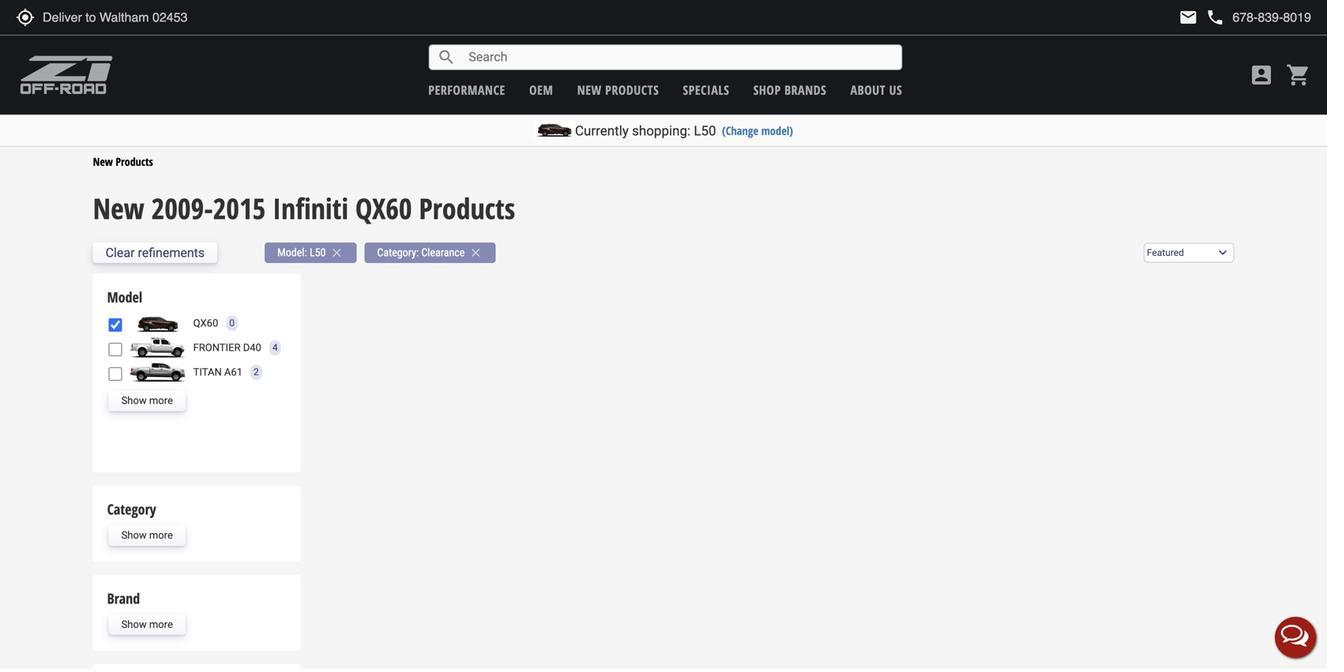 Task type: locate. For each thing, give the bounding box(es) containing it.
new
[[93, 154, 113, 169], [93, 189, 144, 228]]

new
[[578, 81, 602, 98]]

frontier
[[193, 342, 241, 354]]

1 vertical spatial qx60
[[193, 317, 218, 329]]

0 vertical spatial new
[[93, 154, 113, 169]]

show more down nissan titan xd h61 2016 2017 2018 2019 2020 cummins diesel z1 off-road image
[[121, 395, 173, 407]]

specials
[[683, 81, 730, 98]]

close right "clearance"
[[469, 246, 483, 260]]

0 vertical spatial show more
[[121, 395, 173, 407]]

show more button for category
[[109, 526, 186, 546]]

products
[[116, 154, 153, 169], [419, 189, 516, 228]]

infiniti qx60 l50 2013 2014 2015 2016 2017 2018 2019 2020 vq35de vq35dd 3.5l z1 off-road image
[[126, 313, 189, 334]]

1 vertical spatial new
[[93, 189, 144, 228]]

show more for brand
[[121, 619, 173, 631]]

0 horizontal spatial qx60
[[193, 317, 218, 329]]

1 show from the top
[[121, 395, 147, 407]]

l50
[[694, 123, 717, 139], [310, 246, 326, 259]]

0 horizontal spatial l50
[[310, 246, 326, 259]]

clear
[[106, 245, 135, 260]]

2 more from the top
[[149, 530, 173, 542]]

mail link
[[1180, 8, 1199, 27]]

2
[[254, 367, 259, 378]]

model
[[107, 288, 142, 307]]

3 show more button from the top
[[109, 615, 186, 635]]

category: clearance close
[[377, 246, 483, 260]]

0 vertical spatial products
[[116, 154, 153, 169]]

model:
[[278, 246, 307, 259]]

shop brands
[[754, 81, 827, 98]]

show more down category
[[121, 530, 173, 542]]

close right model:
[[330, 246, 344, 260]]

1 vertical spatial show more
[[121, 530, 173, 542]]

1 horizontal spatial products
[[419, 189, 516, 228]]

2 vertical spatial show more button
[[109, 615, 186, 635]]

new for new products
[[93, 154, 113, 169]]

1 show more from the top
[[121, 395, 173, 407]]

products up "clearance"
[[419, 189, 516, 228]]

1 vertical spatial show more button
[[109, 526, 186, 546]]

show more button down category
[[109, 526, 186, 546]]

1 vertical spatial show
[[121, 530, 147, 542]]

2 show more from the top
[[121, 530, 173, 542]]

show more button down nissan titan xd h61 2016 2017 2018 2019 2020 cummins diesel z1 off-road image
[[109, 391, 186, 411]]

nissan frontier d40 2005 2006 2007 2008 2009 2010 2011 2012 2013 2014 2015 2016 2017 2018 2019 2020 2021 vq40de vq38dd qr25de 4.0l 3.8l 2.5l s se sl sv le xe pro-4x offroad z1 off-road image
[[126, 338, 189, 358]]

mail phone
[[1180, 8, 1226, 27]]

titan a61
[[193, 366, 243, 378]]

l50 left (change
[[694, 123, 717, 139]]

titan
[[193, 366, 222, 378]]

1 new from the top
[[93, 154, 113, 169]]

1 horizontal spatial l50
[[694, 123, 717, 139]]

qx60
[[356, 189, 412, 228], [193, 317, 218, 329]]

0 vertical spatial show more button
[[109, 391, 186, 411]]

about us link
[[851, 81, 903, 98]]

qx60 up category:
[[356, 189, 412, 228]]

show down brand
[[121, 619, 147, 631]]

show more down brand
[[121, 619, 173, 631]]

close
[[330, 246, 344, 260], [469, 246, 483, 260]]

Search search field
[[456, 45, 902, 70]]

about
[[851, 81, 886, 98]]

2 vertical spatial show
[[121, 619, 147, 631]]

0 horizontal spatial close
[[330, 246, 344, 260]]

more
[[149, 395, 173, 407], [149, 530, 173, 542], [149, 619, 173, 631]]

2 vertical spatial more
[[149, 619, 173, 631]]

category
[[107, 500, 156, 519]]

z1 motorsports logo image
[[20, 55, 113, 95]]

2 close from the left
[[469, 246, 483, 260]]

clear refinements
[[106, 245, 205, 260]]

1 vertical spatial more
[[149, 530, 173, 542]]

l50 right model:
[[310, 246, 326, 259]]

show more button down brand
[[109, 615, 186, 635]]

close for category: clearance close
[[469, 246, 483, 260]]

2015
[[213, 189, 266, 228]]

1 horizontal spatial qx60
[[356, 189, 412, 228]]

performance
[[429, 81, 506, 98]]

performance link
[[429, 81, 506, 98]]

new products link
[[578, 81, 659, 98]]

brands
[[785, 81, 827, 98]]

1 close from the left
[[330, 246, 344, 260]]

clearance
[[422, 246, 465, 259]]

account_box
[[1250, 62, 1275, 88]]

0 vertical spatial show
[[121, 395, 147, 407]]

new for new 2009-2015 infiniti qx60 products
[[93, 189, 144, 228]]

3 show from the top
[[121, 619, 147, 631]]

2 show from the top
[[121, 530, 147, 542]]

2 vertical spatial show more
[[121, 619, 173, 631]]

shop
[[754, 81, 781, 98]]

3 more from the top
[[149, 619, 173, 631]]

refinements
[[138, 245, 205, 260]]

show down nissan titan xd h61 2016 2017 2018 2019 2020 cummins diesel z1 off-road image
[[121, 395, 147, 407]]

qx60 left 0
[[193, 317, 218, 329]]

2009-
[[151, 189, 213, 228]]

show more button
[[109, 391, 186, 411], [109, 526, 186, 546], [109, 615, 186, 635]]

show
[[121, 395, 147, 407], [121, 530, 147, 542], [121, 619, 147, 631]]

1 vertical spatial l50
[[310, 246, 326, 259]]

1 horizontal spatial close
[[469, 246, 483, 260]]

phone link
[[1207, 8, 1312, 27]]

2 new from the top
[[93, 189, 144, 228]]

2 show more button from the top
[[109, 526, 186, 546]]

products up 2009-
[[116, 154, 153, 169]]

oem link
[[530, 81, 554, 98]]

specials link
[[683, 81, 730, 98]]

0 vertical spatial more
[[149, 395, 173, 407]]

currently shopping: l50 (change model)
[[575, 123, 794, 139]]

show down category
[[121, 530, 147, 542]]

show more
[[121, 395, 173, 407], [121, 530, 173, 542], [121, 619, 173, 631]]

3 show more from the top
[[121, 619, 173, 631]]

None checkbox
[[109, 318, 122, 332], [109, 343, 122, 356], [109, 367, 122, 381], [109, 318, 122, 332], [109, 343, 122, 356], [109, 367, 122, 381]]



Task type: describe. For each thing, give the bounding box(es) containing it.
close for model: l50 close
[[330, 246, 344, 260]]

model: l50 close
[[278, 246, 344, 260]]

1 vertical spatial products
[[419, 189, 516, 228]]

show for brand
[[121, 619, 147, 631]]

d40
[[243, 342, 262, 354]]

new products
[[578, 81, 659, 98]]

a61
[[224, 366, 243, 378]]

0 vertical spatial l50
[[694, 123, 717, 139]]

0 vertical spatial qx60
[[356, 189, 412, 228]]

show for category
[[121, 530, 147, 542]]

more for category
[[149, 530, 173, 542]]

show more button for brand
[[109, 615, 186, 635]]

shop brands link
[[754, 81, 827, 98]]

clear refinements button
[[93, 243, 218, 263]]

account_box link
[[1246, 62, 1279, 88]]

phone
[[1207, 8, 1226, 27]]

4
[[273, 342, 278, 353]]

shopping_cart
[[1287, 62, 1312, 88]]

(change
[[723, 123, 759, 138]]

(change model) link
[[723, 123, 794, 138]]

my_location
[[16, 8, 35, 27]]

about us
[[851, 81, 903, 98]]

frontier d40
[[193, 342, 262, 354]]

0
[[229, 318, 235, 329]]

search
[[437, 48, 456, 67]]

shopping:
[[632, 123, 691, 139]]

new 2009-2015 infiniti qx60 products
[[93, 189, 516, 228]]

new products
[[93, 154, 153, 169]]

new products link
[[93, 154, 153, 169]]

oem
[[530, 81, 554, 98]]

l50 inside model: l50 close
[[310, 246, 326, 259]]

brand
[[107, 589, 140, 609]]

more for brand
[[149, 619, 173, 631]]

us
[[890, 81, 903, 98]]

shopping_cart link
[[1283, 62, 1312, 88]]

mail
[[1180, 8, 1199, 27]]

infiniti
[[273, 189, 349, 228]]

model)
[[762, 123, 794, 138]]

1 more from the top
[[149, 395, 173, 407]]

products
[[606, 81, 659, 98]]

nissan titan xd h61 2016 2017 2018 2019 2020 cummins diesel z1 off-road image
[[126, 362, 189, 383]]

category:
[[377, 246, 419, 259]]

0 horizontal spatial products
[[116, 154, 153, 169]]

currently
[[575, 123, 629, 139]]

show more for category
[[121, 530, 173, 542]]

1 show more button from the top
[[109, 391, 186, 411]]



Task type: vqa. For each thing, say whether or not it's contained in the screenshot.
the 'Model: L50 close'
yes



